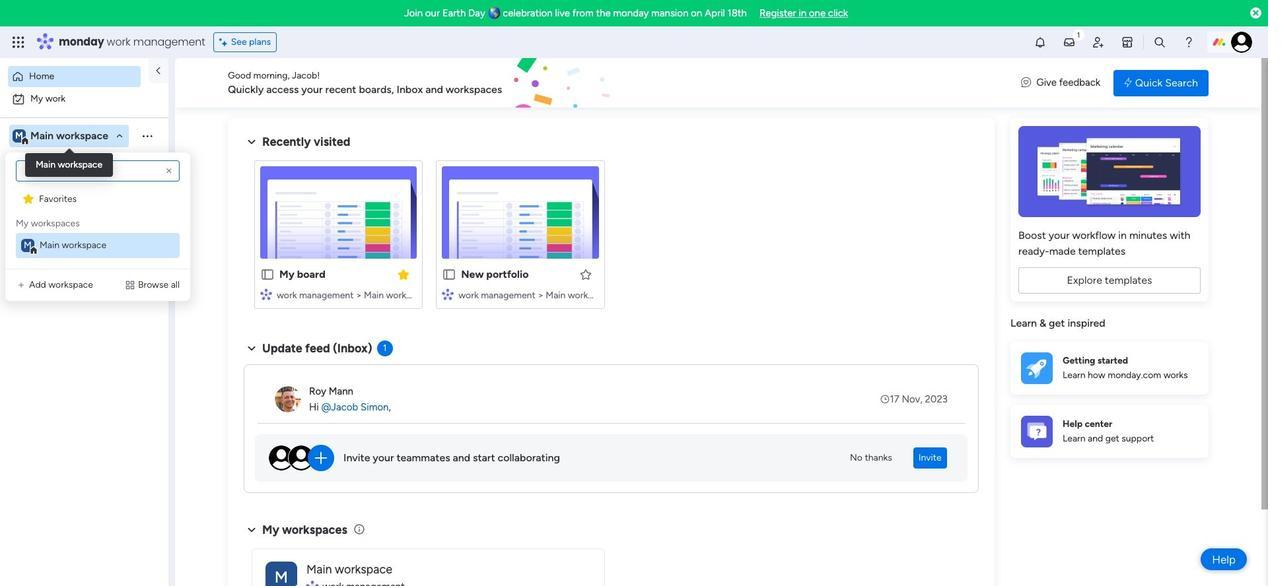 Task type: describe. For each thing, give the bounding box(es) containing it.
close recently visited image
[[244, 134, 260, 150]]

2 service icon image from the left
[[125, 280, 135, 291]]

workspace options image
[[141, 129, 154, 142]]

quick search results list box
[[244, 150, 979, 325]]

Search in workspace field
[[28, 157, 110, 172]]

1 element
[[377, 341, 393, 357]]

workspace image
[[13, 129, 26, 143]]

monday marketplace image
[[1121, 36, 1134, 49]]

notifications image
[[1034, 36, 1047, 49]]

update feed image
[[1063, 36, 1076, 49]]

add to favorites image
[[579, 268, 592, 281]]

invite members image
[[1092, 36, 1105, 49]]

see plans image
[[219, 35, 231, 50]]

0 vertical spatial workspace image
[[21, 239, 34, 252]]

public board image for 'add to favorites' "icon"
[[442, 267, 457, 282]]

0 vertical spatial option
[[8, 66, 141, 87]]

clear search image
[[164, 166, 174, 176]]



Task type: locate. For each thing, give the bounding box(es) containing it.
search everything image
[[1153, 36, 1166, 49]]

0 horizontal spatial public board image
[[260, 267, 275, 282]]

close my workspaces image
[[244, 522, 260, 538]]

select product image
[[12, 36, 25, 49]]

None search field
[[16, 160, 180, 182]]

0 horizontal spatial workspace image
[[21, 239, 34, 252]]

my workspaces row
[[16, 212, 80, 231]]

tree grid
[[16, 187, 180, 258]]

1 image
[[1073, 27, 1085, 42]]

v2 user feedback image
[[1021, 75, 1031, 90]]

jacob simon image
[[1231, 32, 1252, 53]]

option
[[8, 66, 141, 87], [8, 89, 160, 110], [0, 183, 168, 185]]

2 public board image from the left
[[442, 267, 457, 282]]

1 public board image from the left
[[260, 267, 275, 282]]

roy mann image
[[275, 386, 301, 413]]

1 vertical spatial option
[[8, 89, 160, 110]]

help image
[[1182, 36, 1195, 49]]

favorites element
[[16, 187, 180, 212]]

v2 star 2 image
[[23, 193, 34, 205]]

public board image
[[260, 267, 275, 282], [442, 267, 457, 282]]

templates image image
[[1022, 126, 1197, 217]]

getting started element
[[1011, 342, 1209, 395]]

list box
[[13, 160, 182, 258], [0, 181, 168, 407]]

1 horizontal spatial workspace image
[[266, 562, 297, 587]]

1 vertical spatial workspace image
[[266, 562, 297, 587]]

1 service icon image from the left
[[16, 280, 26, 291]]

main workspace element
[[16, 233, 180, 258]]

Search for content search field
[[16, 160, 180, 182]]

workspace image
[[21, 239, 34, 252], [266, 562, 297, 587]]

help center element
[[1011, 405, 1209, 458]]

v2 bolt switch image
[[1124, 76, 1132, 90]]

1 horizontal spatial public board image
[[442, 267, 457, 282]]

remove from favorites image
[[397, 268, 410, 281]]

close update feed (inbox) image
[[244, 341, 260, 357]]

public board image for remove from favorites image
[[260, 267, 275, 282]]

2 vertical spatial option
[[0, 183, 168, 185]]

service icon image
[[16, 280, 26, 291], [125, 280, 135, 291]]

1 horizontal spatial service icon image
[[125, 280, 135, 291]]

0 horizontal spatial service icon image
[[16, 280, 26, 291]]

workspace selection element
[[13, 128, 110, 145]]



Task type: vqa. For each thing, say whether or not it's contained in the screenshot.
left the service icon
yes



